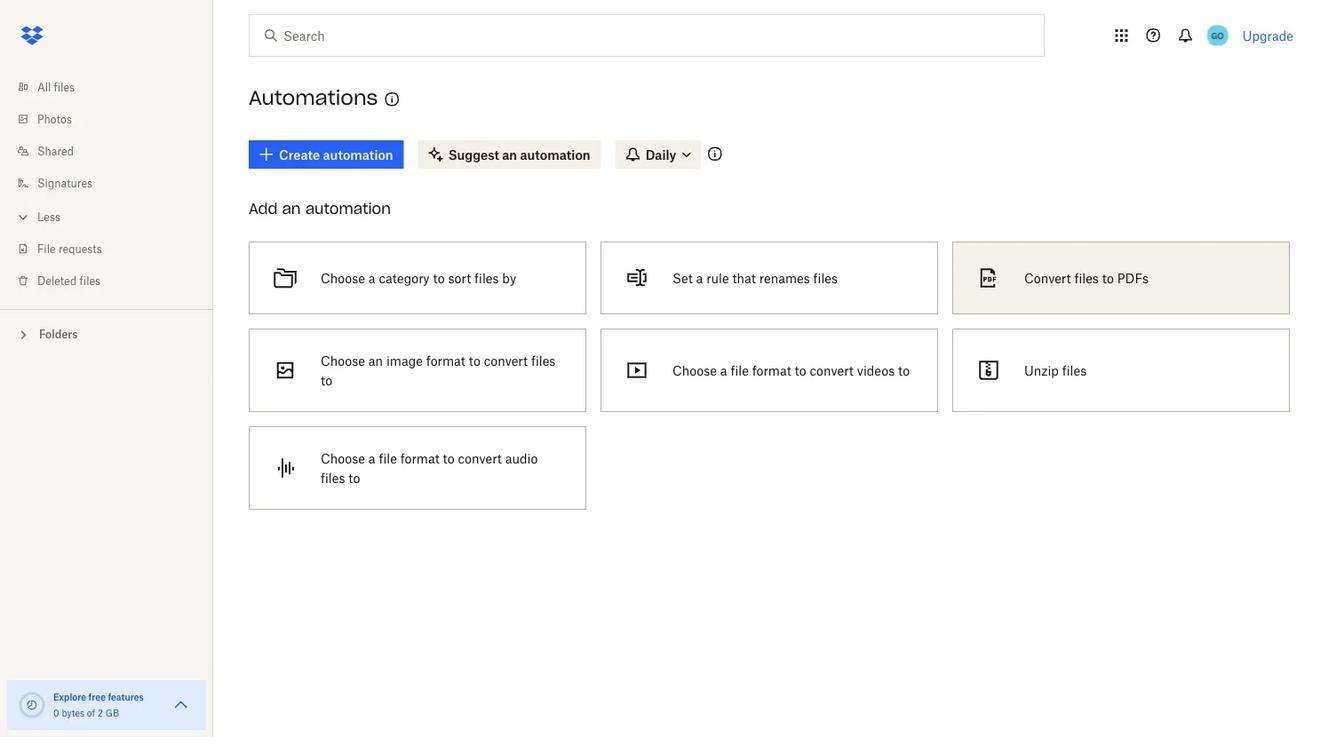 Task type: vqa. For each thing, say whether or not it's contained in the screenshot.
1st 3 from the right
no



Task type: locate. For each thing, give the bounding box(es) containing it.
format inside choose an image format to convert files to
[[426, 353, 466, 368]]

choose for choose an image format to convert files to
[[321, 353, 365, 368]]

set
[[673, 271, 693, 286]]

all files
[[37, 80, 75, 94]]

upgrade
[[1243, 28, 1294, 43]]

file for choose a file format to convert audio files to
[[379, 451, 397, 466]]

choose a file format to convert audio files to
[[321, 451, 538, 486]]

all
[[37, 80, 51, 94]]

deleted files link
[[14, 265, 213, 297]]

an right suggest
[[502, 147, 517, 162]]

list containing all files
[[0, 60, 213, 309]]

explore free features 0 bytes of 2 gb
[[53, 692, 144, 719]]

choose a category to sort files by button
[[242, 235, 594, 322]]

files inside choose an image format to convert files to
[[531, 353, 556, 368]]

less image
[[14, 208, 32, 226]]

choose a file format to convert videos to button
[[594, 322, 946, 419]]

image
[[386, 353, 423, 368]]

a inside choose a file format to convert audio files to
[[369, 451, 376, 466]]

an inside 'button'
[[502, 147, 517, 162]]

an for choose
[[369, 353, 383, 368]]

0 vertical spatial an
[[502, 147, 517, 162]]

pdfs
[[1118, 271, 1149, 286]]

an
[[502, 147, 517, 162], [282, 200, 301, 218], [369, 353, 383, 368]]

automation
[[323, 147, 393, 162], [520, 147, 591, 162], [305, 200, 391, 218]]

1 horizontal spatial an
[[369, 353, 383, 368]]

file
[[37, 242, 56, 255]]

photos
[[37, 112, 72, 126]]

an for suggest
[[502, 147, 517, 162]]

choose inside choose a file format to convert audio files to
[[321, 451, 365, 466]]

an left image
[[369, 353, 383, 368]]

format
[[426, 353, 466, 368], [752, 363, 792, 378], [400, 451, 440, 466]]

automation inside button
[[323, 147, 393, 162]]

add an automation main content
[[242, 128, 1337, 738]]

2 vertical spatial an
[[369, 353, 383, 368]]

automation down the "create automation"
[[305, 200, 391, 218]]

go
[[1212, 30, 1224, 41]]

convert down by
[[484, 353, 528, 368]]

choose inside choose an image format to convert files to
[[321, 353, 365, 368]]

0 vertical spatial file
[[731, 363, 749, 378]]

to
[[433, 271, 445, 286], [1103, 271, 1114, 286], [469, 353, 481, 368], [795, 363, 807, 378], [898, 363, 910, 378], [321, 373, 333, 388], [443, 451, 455, 466], [349, 471, 360, 486]]

format inside choose a file format to convert audio files to
[[400, 451, 440, 466]]

convert for audio
[[458, 451, 502, 466]]

create
[[279, 147, 320, 162]]

automation right create
[[323, 147, 393, 162]]

file inside button
[[731, 363, 749, 378]]

file
[[731, 363, 749, 378], [379, 451, 397, 466]]

an inside choose an image format to convert files to
[[369, 353, 383, 368]]

a for choose a file format to convert audio files to
[[369, 451, 376, 466]]

convert files to pdfs
[[1025, 271, 1149, 286]]

list
[[0, 60, 213, 309]]

convert inside choose an image format to convert files to
[[484, 353, 528, 368]]

unzip files
[[1025, 363, 1087, 378]]

that
[[733, 271, 756, 286]]

shared
[[37, 144, 74, 158]]

automation right suggest
[[520, 147, 591, 162]]

choose for choose a file format to convert audio files to
[[321, 451, 365, 466]]

convert left "videos"
[[810, 363, 854, 378]]

1 vertical spatial an
[[282, 200, 301, 218]]

upgrade link
[[1243, 28, 1294, 43]]

suggest an automation
[[449, 147, 591, 162]]

choose for choose a file format to convert videos to
[[673, 363, 717, 378]]

1 horizontal spatial file
[[731, 363, 749, 378]]

dropbox image
[[14, 18, 50, 53]]

format inside choose a file format to convert videos to button
[[752, 363, 792, 378]]

daily button
[[616, 140, 701, 169]]

choose for choose a category to sort files by
[[321, 271, 365, 286]]

quota usage element
[[18, 691, 46, 720]]

file inside choose a file format to convert audio files to
[[379, 451, 397, 466]]

explore
[[53, 692, 86, 703]]

automation for suggest an automation
[[520, 147, 591, 162]]

0
[[53, 708, 59, 719]]

set a rule that renames files
[[673, 271, 838, 286]]

2
[[98, 708, 103, 719]]

convert
[[484, 353, 528, 368], [810, 363, 854, 378], [458, 451, 502, 466]]

audio
[[505, 451, 538, 466]]

add an automation
[[249, 200, 391, 218]]

2 horizontal spatial an
[[502, 147, 517, 162]]

a
[[369, 271, 376, 286], [696, 271, 703, 286], [721, 363, 727, 378], [369, 451, 376, 466]]

Search text field
[[283, 26, 1008, 45]]

convert left the audio
[[458, 451, 502, 466]]

convert for files
[[484, 353, 528, 368]]

requests
[[59, 242, 102, 255]]

an right add
[[282, 200, 301, 218]]

files
[[54, 80, 75, 94], [475, 271, 499, 286], [814, 271, 838, 286], [1075, 271, 1099, 286], [80, 274, 101, 287], [531, 353, 556, 368], [1063, 363, 1087, 378], [321, 471, 345, 486]]

file for choose a file format to convert videos to
[[731, 363, 749, 378]]

suggest
[[449, 147, 499, 162]]

automation inside 'button'
[[520, 147, 591, 162]]

sort
[[448, 271, 471, 286]]

file requests link
[[14, 233, 213, 265]]

of
[[87, 708, 95, 719]]

0 horizontal spatial an
[[282, 200, 301, 218]]

folders button
[[0, 321, 213, 347]]

choose
[[321, 271, 365, 286], [321, 353, 365, 368], [673, 363, 717, 378], [321, 451, 365, 466]]

automation for add an automation
[[305, 200, 391, 218]]

bytes
[[62, 708, 85, 719]]

convert inside choose a file format to convert audio files to
[[458, 451, 502, 466]]

daily
[[646, 147, 676, 162]]

less
[[37, 210, 60, 224]]

0 horizontal spatial file
[[379, 451, 397, 466]]

create automation button
[[249, 140, 404, 169]]

1 vertical spatial file
[[379, 451, 397, 466]]

a for choose a file format to convert videos to
[[721, 363, 727, 378]]



Task type: describe. For each thing, give the bounding box(es) containing it.
automations
[[249, 86, 378, 110]]

deleted files
[[37, 274, 101, 287]]

a for set a rule that renames files
[[696, 271, 703, 286]]

add
[[249, 200, 278, 218]]

choose a category to sort files by
[[321, 271, 516, 286]]

suggest an automation button
[[418, 140, 601, 169]]

convert for videos
[[810, 363, 854, 378]]

deleted
[[37, 274, 77, 287]]

gb
[[105, 708, 119, 719]]

rule
[[707, 271, 729, 286]]

by
[[502, 271, 516, 286]]

format for files
[[426, 353, 466, 368]]

convert files to pdfs button
[[946, 235, 1297, 322]]

signatures
[[37, 176, 92, 190]]

set a rule that renames files button
[[594, 235, 946, 322]]

shared link
[[14, 135, 213, 167]]

renames
[[760, 271, 810, 286]]

category
[[379, 271, 430, 286]]

choose a file format to convert audio files to button
[[242, 419, 594, 517]]

choose an image format to convert files to
[[321, 353, 556, 388]]

go button
[[1204, 21, 1232, 50]]

folders
[[39, 328, 78, 341]]

click to watch a demo video image
[[382, 89, 403, 110]]

an for add
[[282, 200, 301, 218]]

create automation
[[279, 147, 393, 162]]

a for choose a category to sort files by
[[369, 271, 376, 286]]

files inside choose a file format to convert audio files to
[[321, 471, 345, 486]]

file requests
[[37, 242, 102, 255]]

convert
[[1025, 271, 1071, 286]]

photos link
[[14, 103, 213, 135]]

videos
[[857, 363, 895, 378]]

all files link
[[14, 71, 213, 103]]

unzip files button
[[946, 322, 1297, 419]]

signatures link
[[14, 167, 213, 199]]

features
[[108, 692, 144, 703]]

choose a file format to convert videos to
[[673, 363, 910, 378]]

format for audio
[[400, 451, 440, 466]]

format for videos
[[752, 363, 792, 378]]

free
[[89, 692, 106, 703]]

unzip
[[1025, 363, 1059, 378]]

choose an image format to convert files to button
[[242, 322, 594, 419]]



